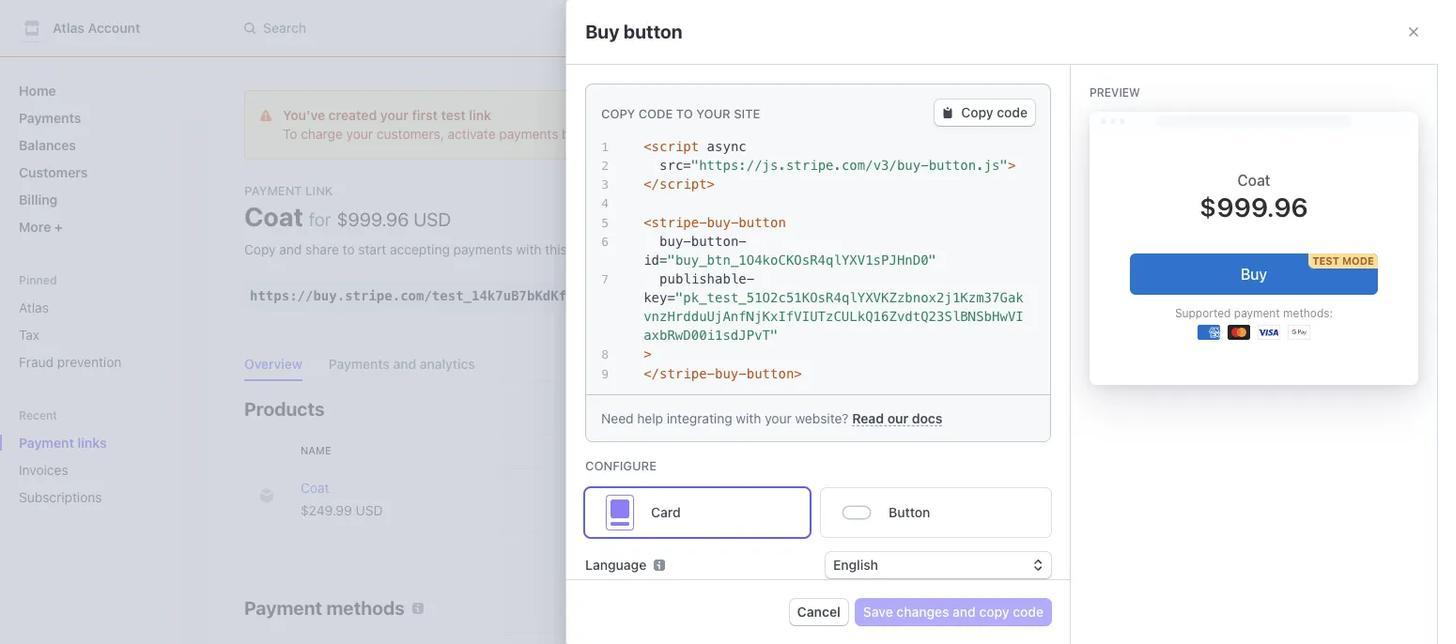 Task type: describe. For each thing, give the bounding box(es) containing it.
atlas for atlas
[[19, 300, 49, 316]]

1 horizontal spatial for
[[956, 398, 981, 420]]

= for =
[[668, 290, 676, 305]]

save changes and copy code
[[864, 604, 1044, 620]]

site
[[734, 106, 761, 121]]

you've created your first test link to charge your customers, activate payments by verifying your business and connecting your bank account.
[[283, 107, 937, 142]]

bank inside you've created your first test link to charge your customers, activate payments by verifying your business and connecting your bank account.
[[852, 126, 881, 142]]

tips for using your link
[[914, 398, 1113, 420]]

buy inside button
[[857, 288, 881, 304]]

button up copy code to your site
[[624, 21, 683, 42]]

0 horizontal spatial buy button
[[586, 21, 683, 42]]

overview button
[[244, 351, 314, 382]]

save changes and copy code button
[[856, 600, 1052, 626]]

button inside button
[[885, 288, 926, 304]]

charge
[[938, 487, 991, 504]]

subscriptions link
[[11, 482, 165, 513]]

src
[[660, 158, 684, 173]]

using
[[985, 398, 1034, 420]]

coat inside coat $249.99 usd
[[301, 480, 329, 496]]

cancel
[[798, 604, 841, 620]]

< for stripe-
[[644, 215, 652, 230]]

start
[[358, 242, 386, 257]]

button-
[[691, 234, 747, 249]]

need help integrating with your website? read our docs
[[602, 411, 943, 427]]

more
[[19, 219, 54, 235]]

stripe- for </
[[660, 366, 715, 381]]

payment for payment links
[[19, 435, 74, 451]]

qr code button
[[737, 283, 824, 309]]

svg image right buy button button
[[952, 290, 963, 302]]

read
[[853, 411, 884, 427]]

manage link
[[801, 596, 884, 622]]

pinned navigation links element
[[11, 273, 192, 378]]

invoices
[[19, 462, 68, 478]]

copy button
[[628, 283, 694, 309]]

payments for payments and analytics
[[329, 356, 390, 372]]

docs
[[912, 411, 943, 427]]

qr
[[763, 288, 782, 304]]

pinned element
[[11, 292, 192, 378]]

$999.96
[[337, 209, 409, 230]]

> down copy code
[[1008, 158, 1016, 173]]

code for copy code
[[997, 104, 1028, 120]]

atlas account button
[[19, 15, 159, 41]]

manage
[[827, 601, 877, 616]]

business inside charge your customers activate payments by verifying your business and connecting your bank account.
[[1158, 509, 1211, 525]]

button up button-
[[739, 215, 786, 230]]

buy- inside buy-button- id
[[660, 234, 691, 249]]

payment links
[[19, 435, 107, 451]]

tax
[[19, 327, 40, 343]]

accepting
[[390, 242, 450, 257]]

stripe- for <
[[652, 215, 707, 230]]

account. inside charge your customers activate payments by verifying your business and connecting your bank account.
[[971, 528, 1024, 544]]

analytics
[[420, 356, 475, 372]]

home
[[19, 83, 56, 99]]

link inside you've created your first test link to charge your customers, activate payments by verifying your business and connecting your bank account.
[[469, 107, 492, 123]]

balances
[[19, 137, 76, 153]]

copy for copy code to your site
[[602, 106, 636, 121]]

activate
[[448, 126, 496, 142]]

copy for copy and share to start accepting payments with this link.
[[244, 242, 276, 257]]

cancel button
[[790, 600, 849, 626]]

billing link
[[11, 184, 192, 215]]

0 vertical spatial =
[[684, 158, 691, 173]]

copy code button
[[935, 100, 1036, 126]]

id
[[644, 253, 660, 268]]

> up website?
[[794, 366, 802, 381]]

account
[[88, 20, 140, 36]]

copy
[[980, 604, 1010, 620]]

overview
[[244, 356, 302, 372]]

by inside you've created your first test link to charge your customers, activate payments by verifying your business and connecting your bank account.
[[562, 126, 577, 142]]

recent element
[[0, 428, 207, 513]]

publishable- key
[[644, 271, 755, 305]]

1 horizontal spatial to
[[676, 106, 693, 121]]

balances link
[[11, 130, 192, 161]]

and inside charge your customers activate payments by verifying your business and connecting your bank account.
[[1215, 509, 1238, 525]]

billing
[[19, 192, 58, 208]]

share
[[306, 242, 339, 257]]

verifying inside charge your customers activate payments by verifying your business and connecting your bank account.
[[1072, 509, 1124, 525]]

for inside payment link coat for $999.96 usd
[[309, 209, 331, 230]]

buy button inside button
[[857, 288, 926, 304]]

button up need help integrating with your website? read our docs at bottom
[[747, 366, 794, 381]]

key
[[644, 290, 668, 305]]

svg image for activate payments
[[1318, 119, 1329, 131]]

tab list containing overview
[[244, 351, 1364, 382]]

svg image for copy code
[[943, 107, 954, 118]]

products
[[244, 398, 325, 420]]

fraud prevention link
[[11, 347, 192, 378]]

1
[[602, 140, 609, 154]]

invoices link
[[11, 455, 165, 486]]

english button
[[826, 553, 1052, 579]]

test
[[441, 107, 466, 123]]

preview
[[1090, 86, 1141, 100]]

need
[[602, 411, 634, 427]]

save
[[864, 604, 893, 620]]

svg image for qr code
[[744, 290, 756, 302]]

customers
[[19, 164, 88, 180]]

first
[[412, 107, 438, 123]]

0 vertical spatial activate payments link
[[1187, 112, 1336, 138]]

prevention
[[57, 354, 122, 370]]

copy code
[[962, 104, 1028, 120]]

1 horizontal spatial with
[[736, 411, 762, 427]]

code for qr code
[[785, 288, 816, 304]]

and inside you've created your first test link to charge your customers, activate payments by verifying your business and connecting your bank account.
[[724, 126, 746, 142]]

payments and analytics button
[[329, 351, 487, 382]]

data
[[720, 58, 746, 70]]

payments link
[[11, 102, 192, 133]]

buy button button
[[831, 283, 933, 309]]

recent navigation links element
[[0, 408, 207, 513]]

payments inside you've created your first test link to charge your customers, activate payments by verifying your business and connecting your bank account.
[[499, 126, 559, 142]]

buy-button- id
[[644, 234, 747, 268]]

code for copy code to your site
[[639, 106, 673, 121]]

and inside payments and analytics button
[[393, 356, 416, 372]]

button.js"
[[929, 158, 1008, 173]]

vnzhrdduujanfnjkxifviutzculkq16zvdtq23slbnsbhwvi
[[644, 309, 1024, 324]]

2
[[602, 159, 609, 173]]

svg image for manage
[[809, 603, 820, 615]]

language
[[586, 557, 647, 573]]

payment links link
[[11, 428, 165, 459]]

atlas link
[[11, 292, 192, 323]]

button
[[889, 505, 931, 521]]

website?
[[796, 411, 849, 427]]

publishable-
[[660, 271, 755, 287]]



Task type: vqa. For each thing, say whether or not it's contained in the screenshot.
Search text box
no



Task type: locate. For each thing, give the bounding box(es) containing it.
1 vertical spatial with
[[736, 411, 762, 427]]

recent
[[19, 409, 57, 423]]

test
[[693, 58, 718, 70]]

coat up $249.99
[[301, 480, 329, 496]]

payments up balances
[[19, 110, 81, 126]]

payment for payment methods
[[244, 598, 322, 619]]

</ stripe-buy-button >
[[644, 366, 802, 381]]

1 vertical spatial to
[[343, 242, 355, 257]]

svg image inside activate payments link
[[1318, 119, 1329, 131]]

1 < from the top
[[644, 139, 652, 154]]

1 vertical spatial buy
[[857, 288, 881, 304]]

0 horizontal spatial to
[[343, 242, 355, 257]]

buy up vnzhrdduujanfnjkxifviutzculkq16zvdtq23slbnsbhwvi
[[857, 288, 881, 304]]

< script async
[[644, 139, 747, 154]]

0 horizontal spatial verifying
[[580, 126, 633, 142]]

bank
[[852, 126, 881, 142], [938, 528, 967, 544]]

4
[[602, 197, 609, 211], [686, 484, 695, 500]]

1 vertical spatial verifying
[[1072, 509, 1124, 525]]

stripe- down axbrwd00i1sdjpvt"
[[660, 366, 715, 381]]

</ for script
[[644, 177, 660, 192]]

svg image
[[943, 107, 954, 118], [1318, 119, 1329, 131], [707, 290, 718, 302], [839, 290, 850, 302]]

0 vertical spatial payments
[[19, 110, 81, 126]]

async
[[707, 139, 747, 154]]

copy up button.js"
[[962, 104, 994, 120]]

< for script
[[644, 139, 652, 154]]

atlas inside "pinned" element
[[19, 300, 49, 316]]

buy- down axbrwd00i1sdjpvt"
[[715, 366, 747, 381]]

coat
[[244, 201, 303, 232], [301, 480, 329, 496]]

"pk_test_51o2c51kosr4qlyxvkzzbnox2j1kzm37gak
[[676, 290, 1024, 305]]

0 vertical spatial verifying
[[580, 126, 633, 142]]

1 vertical spatial for
[[956, 398, 981, 420]]

quantity down integrating
[[686, 445, 741, 457]]

copy inside copy code button
[[962, 104, 994, 120]]

1 horizontal spatial business
[[1158, 509, 1211, 525]]

= up "copy" button
[[660, 253, 668, 268]]

usd inside coat $249.99 usd
[[356, 503, 383, 519]]

verifying inside you've created your first test link to charge your customers, activate payments by verifying your business and connecting your bank account.
[[580, 126, 633, 142]]

customers,
[[377, 126, 444, 142]]

1 horizontal spatial by
[[1053, 509, 1068, 525]]

0 vertical spatial script
[[652, 139, 699, 154]]

activate
[[1195, 117, 1246, 133], [938, 509, 987, 525], [938, 560, 995, 577]]

home link
[[11, 75, 192, 106]]

0 vertical spatial bank
[[852, 126, 881, 142]]

usd right $249.99
[[356, 503, 383, 519]]

0 horizontal spatial with
[[516, 242, 542, 257]]

2 vertical spatial activate
[[938, 560, 995, 577]]

0 horizontal spatial quantity
[[686, 445, 741, 457]]

script for <
[[652, 139, 699, 154]]

1 quantity from the left
[[686, 445, 741, 457]]

< stripe-buy-button
[[644, 215, 786, 230]]

svg image down id
[[635, 290, 646, 302]]

0 vertical spatial </
[[644, 177, 660, 192]]

account. inside you've created your first test link to charge your customers, activate payments by verifying your business and connecting your bank account.
[[885, 126, 937, 142]]

"pk_test_51o2c51kosr4qlyxvkzzbnox2j1kzm37gak vnzhrdduujanfnjkxifviutzculkq16zvdtq23slbnsbhwvi axbrwd00i1sdjpvt"
[[644, 290, 1024, 343]]

payments inside charge your customers activate payments by verifying your business and connecting your bank account.
[[991, 509, 1050, 525]]

script down src
[[660, 177, 707, 192]]

1 vertical spatial by
[[1053, 509, 1068, 525]]

0 vertical spatial business
[[667, 126, 720, 142]]

atlas for atlas account
[[53, 20, 85, 36]]

connecting
[[750, 126, 818, 142], [1241, 509, 1309, 525]]

0 vertical spatial activate payments
[[1195, 117, 1310, 133]]

1 horizontal spatial atlas
[[53, 20, 85, 36]]

1 horizontal spatial verifying
[[1072, 509, 1124, 525]]

1 horizontal spatial bank
[[938, 528, 967, 544]]

payments inside button
[[329, 356, 390, 372]]

payments
[[1249, 117, 1310, 133], [499, 126, 559, 142], [454, 242, 513, 257], [991, 509, 1050, 525], [999, 560, 1067, 577]]

for right tips
[[956, 398, 981, 420]]

this
[[545, 242, 567, 257]]

subscriptions
[[19, 490, 102, 506]]

6
[[602, 235, 609, 249]]

1 vertical spatial link
[[1082, 398, 1113, 420]]

< up id
[[644, 215, 652, 230]]

1 vertical spatial account.
[[971, 528, 1024, 544]]

quantity down read
[[826, 445, 881, 457]]

with
[[516, 242, 542, 257], [736, 411, 762, 427]]

"buy_btn_1o4kockosr4qlyxv1spjhnd0"
[[668, 253, 937, 268]]

1 vertical spatial atlas
[[19, 300, 49, 316]]

by inside charge your customers activate payments by verifying your business and connecting your bank account.
[[1053, 509, 1068, 525]]

= down < script async
[[684, 158, 691, 173]]

0 vertical spatial <
[[644, 139, 652, 154]]

fraud
[[19, 354, 54, 370]]

1 horizontal spatial 4
[[686, 484, 695, 500]]

payment for payment link coat for $999.96 usd
[[244, 183, 302, 198]]

activate payments
[[1195, 117, 1310, 133], [938, 560, 1067, 577]]

Search search field
[[233, 11, 763, 46]]

customers
[[1031, 487, 1108, 504]]

methods
[[327, 598, 405, 619]]

atlas down pinned
[[19, 300, 49, 316]]

= "buy_btn_1o4kockosr4qlyxv1spjhnd0"
[[660, 253, 937, 268]]

fraud prevention
[[19, 354, 122, 370]]

link.
[[571, 242, 596, 257]]

0 vertical spatial connecting
[[750, 126, 818, 142]]

copy for copy code
[[962, 104, 994, 120]]

1 vertical spatial payments
[[329, 356, 390, 372]]

bank up src = "https://js.stripe.com/v3/buy-button.js" > on the top
[[852, 126, 881, 142]]

$249.99
[[301, 503, 352, 519]]

svg image
[[635, 290, 646, 302], [744, 290, 756, 302], [952, 290, 963, 302], [809, 603, 820, 615]]

4 up the 5
[[602, 197, 609, 211]]

1 vertical spatial buy button
[[857, 288, 926, 304]]

qr code
[[763, 288, 816, 304]]

0 vertical spatial activate
[[1195, 117, 1246, 133]]

our
[[888, 411, 909, 427]]

to left start on the left top of page
[[343, 242, 355, 257]]

more button
[[11, 211, 192, 242]]

coat $249.99 usd
[[301, 480, 383, 519]]

svg image left the "qr"
[[744, 290, 756, 302]]

by left 1 on the left
[[562, 126, 577, 142]]

0 horizontal spatial usd
[[356, 503, 383, 519]]

payment methods
[[244, 598, 405, 619]]

0 vertical spatial usd
[[414, 209, 451, 230]]

payments inside core navigation links 'element'
[[19, 110, 81, 126]]

you've
[[283, 107, 325, 123]]

no
[[756, 484, 773, 500]]

atlas left account
[[53, 20, 85, 36]]

tips
[[914, 398, 952, 420]]

customers link
[[11, 157, 192, 188]]

0 vertical spatial stripe-
[[652, 215, 707, 230]]

1 vertical spatial stripe-
[[660, 366, 715, 381]]

= down publishable-
[[668, 290, 676, 305]]

1 vertical spatial activate payments link
[[938, 557, 1340, 580]]

svg image left manage
[[809, 603, 820, 615]]

0 horizontal spatial by
[[562, 126, 577, 142]]

verifying up 2
[[580, 126, 633, 142]]

script for </
[[660, 177, 707, 192]]

payment inside recent element
[[19, 435, 74, 451]]

buy- down < stripe-buy-button
[[660, 234, 691, 249]]

0 vertical spatial by
[[562, 126, 577, 142]]

activate inside charge your customers activate payments by verifying your business and connecting your bank account.
[[938, 509, 987, 525]]

> right the 8
[[644, 347, 652, 362]]

>
[[1008, 158, 1016, 173], [707, 177, 715, 192], [644, 347, 652, 362], [794, 366, 802, 381]]

bank inside charge your customers activate payments by verifying your business and connecting your bank account.
[[938, 528, 967, 544]]

copy code to your site
[[602, 106, 761, 121]]

pinned
[[19, 273, 57, 288]]

and inside the save changes and copy code button
[[953, 604, 976, 620]]

1 horizontal spatial usd
[[414, 209, 451, 230]]

1 vertical spatial activate
[[938, 509, 987, 525]]

stripe-
[[652, 215, 707, 230], [660, 366, 715, 381]]

usd inside payment link coat for $999.96 usd
[[414, 209, 451, 230]]

7
[[602, 272, 609, 287]]

< right 1 on the left
[[644, 139, 652, 154]]

9
[[602, 367, 609, 381]]

payment left methods on the bottom left
[[244, 598, 322, 619]]

1 horizontal spatial link
[[1082, 398, 1113, 420]]

core navigation links element
[[11, 75, 192, 242]]

1 vertical spatial payment
[[19, 435, 74, 451]]

script
[[652, 139, 699, 154], [660, 177, 707, 192]]

1 vertical spatial coat
[[301, 480, 329, 496]]

bank up english popup button
[[938, 528, 967, 544]]

8
[[602, 348, 609, 362]]

atlas account
[[53, 20, 140, 36]]

payments for payments
[[19, 110, 81, 126]]

0 vertical spatial for
[[309, 209, 331, 230]]

copy
[[962, 104, 994, 120], [602, 106, 636, 121], [244, 242, 276, 257], [654, 288, 686, 304]]

1 horizontal spatial quantity
[[826, 445, 881, 457]]

src = "https://js.stripe.com/v3/buy-button.js" >
[[660, 158, 1016, 173]]

for
[[309, 209, 331, 230], [956, 398, 981, 420]]

1 horizontal spatial activate payments
[[1195, 117, 1310, 133]]

= for = "buy_btn_1o4kockosr4qlyxv1spjhnd0"
[[660, 253, 668, 268]]

0 horizontal spatial link
[[469, 107, 492, 123]]

code
[[997, 104, 1028, 120], [639, 106, 673, 121], [785, 288, 816, 304], [1013, 604, 1044, 620]]

0 horizontal spatial account.
[[885, 126, 937, 142]]

0 horizontal spatial bank
[[852, 126, 881, 142]]

https://buy.stripe.com/test_14k7ub7bkdkffru4gg
[[250, 289, 614, 304]]

svg image inside "copy" button
[[635, 290, 646, 302]]

svg image inside the manage link
[[809, 603, 820, 615]]

1 vertical spatial </
[[644, 366, 660, 381]]

charge
[[301, 126, 343, 142]]

</
[[644, 177, 660, 192], [644, 366, 660, 381]]

code up < script async
[[639, 106, 673, 121]]

1 horizontal spatial buy
[[857, 288, 881, 304]]

0 vertical spatial buy
[[586, 21, 620, 42]]

1 vertical spatial =
[[660, 253, 668, 268]]

atlas
[[53, 20, 85, 36], [19, 300, 49, 316]]

link
[[469, 107, 492, 123], [1082, 398, 1113, 420]]

account. up button.js"
[[885, 126, 937, 142]]

1 vertical spatial <
[[644, 215, 652, 230]]

0 vertical spatial 4
[[602, 197, 609, 211]]

0 horizontal spatial business
[[667, 126, 720, 142]]

0 vertical spatial to
[[676, 106, 693, 121]]

payment left the "link"
[[244, 183, 302, 198]]

tab list
[[244, 351, 1364, 382]]

1 vertical spatial bank
[[938, 528, 967, 544]]

2 </ from the top
[[644, 366, 660, 381]]

0 horizontal spatial activate payments
[[938, 560, 1067, 577]]

copy inside "copy" button
[[654, 288, 686, 304]]

svg image inside qr code button
[[744, 290, 756, 302]]

account. down charge at the right
[[971, 528, 1024, 544]]

0 horizontal spatial for
[[309, 209, 331, 230]]

with left this at the left top of page
[[516, 242, 542, 257]]

connecting inside you've created your first test link to charge your customers, activate payments by verifying your business and connecting your bank account.
[[750, 126, 818, 142]]

code right copy
[[1013, 604, 1044, 620]]

2 < from the top
[[644, 215, 652, 230]]

1 vertical spatial script
[[660, 177, 707, 192]]

buy-
[[707, 215, 739, 230], [660, 234, 691, 249], [715, 366, 747, 381]]

payment inside payment link coat for $999.96 usd
[[244, 183, 302, 198]]

link up activate
[[469, 107, 492, 123]]

configure
[[586, 459, 657, 474]]

https://buy.stripe.com/test_14k7ub7bkdkffru4gg button
[[250, 287, 614, 305]]

</ for stripe-
[[644, 366, 660, 381]]

button up vnzhrdduujanfnjkxifviutzculkq16zvdtq23slbnsbhwvi
[[885, 288, 926, 304]]

0 horizontal spatial 4
[[602, 197, 609, 211]]

for down the "link"
[[309, 209, 331, 230]]

> up < stripe-buy-button
[[707, 177, 715, 192]]

1 horizontal spatial connecting
[[1241, 509, 1309, 525]]

buy button
[[586, 21, 683, 42], [857, 288, 926, 304]]

buy- up button-
[[707, 215, 739, 230]]

svg image for copy
[[635, 290, 646, 302]]

1 horizontal spatial payments
[[329, 356, 390, 372]]

coat inside payment link coat for $999.96 usd
[[244, 201, 303, 232]]

1 horizontal spatial buy button
[[857, 288, 926, 304]]

buy up you've created your first test link to charge your customers, activate payments by verifying your business and connecting your bank account.
[[586, 21, 620, 42]]

3
[[602, 178, 609, 192]]

to up < script async
[[676, 106, 693, 121]]

code up button.js"
[[997, 104, 1028, 120]]

copy down id
[[654, 288, 686, 304]]

svg image inside copy code button
[[943, 107, 954, 118]]

help
[[637, 411, 664, 427]]

verifying down customers
[[1072, 509, 1124, 525]]

verifying
[[580, 126, 633, 142], [1072, 509, 1124, 525]]

to
[[283, 126, 297, 142]]

0 vertical spatial payment
[[244, 183, 302, 198]]

usd up the accepting
[[414, 209, 451, 230]]

0 vertical spatial link
[[469, 107, 492, 123]]

0 horizontal spatial connecting
[[750, 126, 818, 142]]

charge your customers activate payments by verifying your business and connecting your bank account.
[[938, 487, 1339, 544]]

link right the using
[[1082, 398, 1113, 420]]

2 vertical spatial buy-
[[715, 366, 747, 381]]

by down customers
[[1053, 509, 1068, 525]]

0 vertical spatial account.
[[885, 126, 937, 142]]

1 horizontal spatial account.
[[971, 528, 1024, 544]]

2 vertical spatial payment
[[244, 598, 322, 619]]

<
[[644, 139, 652, 154], [644, 215, 652, 230]]

0 vertical spatial coat
[[244, 201, 303, 232]]

business inside you've created your first test link to charge your customers, activate payments by verifying your business and connecting your bank account.
[[667, 126, 720, 142]]

stripe- up buy-button- id at the top
[[652, 215, 707, 230]]

2 vertical spatial =
[[668, 290, 676, 305]]

buy- for < stripe-buy-button
[[707, 215, 739, 230]]

payments right overview button
[[329, 356, 390, 372]]

0 vertical spatial buy-
[[707, 215, 739, 230]]

link
[[306, 183, 333, 198]]

copy and share to start accepting payments with this link.
[[244, 242, 596, 257]]

quantity
[[686, 445, 741, 457], [826, 445, 881, 457]]

atlas inside button
[[53, 20, 85, 36]]

</ up help
[[644, 366, 660, 381]]

to
[[676, 106, 693, 121], [343, 242, 355, 257]]

2 quantity from the left
[[826, 445, 881, 457]]

svg image for buy button
[[839, 290, 850, 302]]

payment up invoices
[[19, 435, 74, 451]]

0 vertical spatial with
[[516, 242, 542, 257]]

1 vertical spatial 4
[[686, 484, 695, 500]]

svg image inside buy button button
[[839, 290, 850, 302]]

1 vertical spatial connecting
[[1241, 509, 1309, 525]]

buy- for </ stripe-buy-button >
[[715, 366, 747, 381]]

with right integrating
[[736, 411, 762, 427]]

1 vertical spatial business
[[1158, 509, 1211, 525]]

coat down to
[[244, 201, 303, 232]]

connecting inside charge your customers activate payments by verifying your business and connecting your bank account.
[[1241, 509, 1309, 525]]

1 vertical spatial usd
[[356, 503, 383, 519]]

0 horizontal spatial atlas
[[19, 300, 49, 316]]

1 </ from the top
[[644, 177, 660, 192]]

0 horizontal spatial payments
[[19, 110, 81, 126]]

0 vertical spatial atlas
[[53, 20, 85, 36]]

code right the "qr"
[[785, 288, 816, 304]]

</ right '3' on the top left
[[644, 177, 660, 192]]

1 vertical spatial activate payments
[[938, 560, 1067, 577]]

payments and analytics
[[329, 356, 475, 372]]

4 left no
[[686, 484, 695, 500]]

payment
[[244, 183, 302, 198], [19, 435, 74, 451], [244, 598, 322, 619]]

copy left share
[[244, 242, 276, 257]]

0 horizontal spatial buy
[[586, 21, 620, 42]]

test data
[[693, 58, 746, 70]]

1 vertical spatial buy-
[[660, 234, 691, 249]]

0 vertical spatial buy button
[[586, 21, 683, 42]]

links
[[78, 435, 107, 451]]

copy up 1 on the left
[[602, 106, 636, 121]]

script up src
[[652, 139, 699, 154]]



